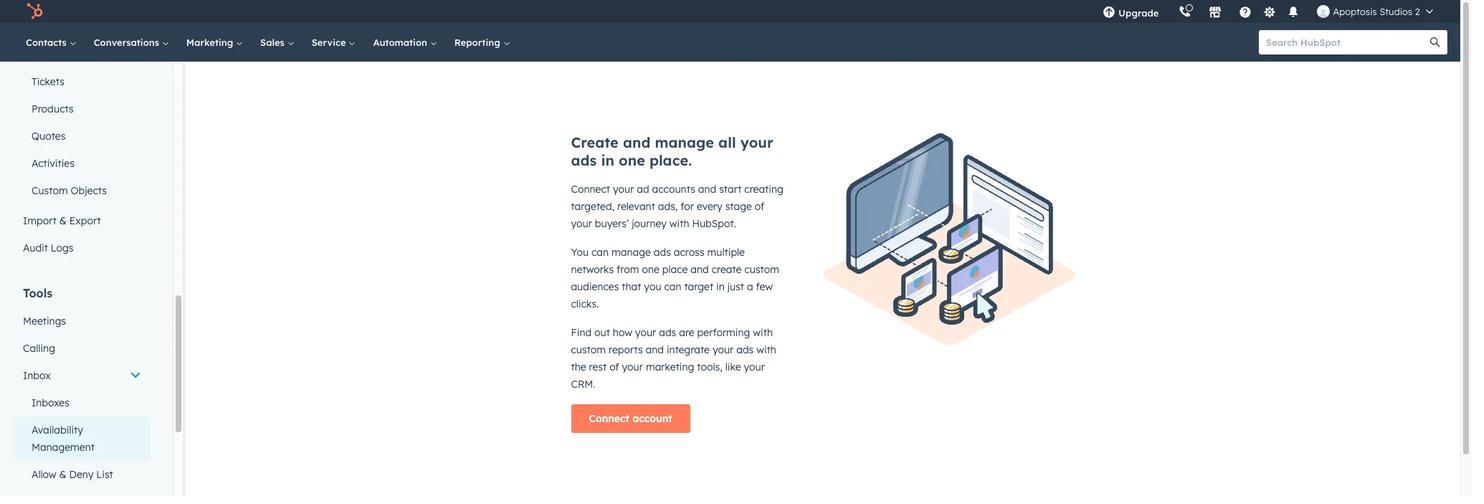 Task type: locate. For each thing, give the bounding box(es) containing it.
quotes link
[[14, 123, 150, 150]]

0 vertical spatial one
[[619, 151, 646, 169]]

ads,
[[658, 200, 678, 213]]

1 & from the top
[[59, 214, 67, 227]]

in
[[601, 151, 615, 169], [717, 280, 725, 293]]

0 horizontal spatial can
[[592, 246, 609, 259]]

activities link
[[14, 150, 150, 177]]

1 vertical spatial custom
[[571, 344, 606, 357]]

1 vertical spatial can
[[665, 280, 682, 293]]

0 vertical spatial connect
[[571, 183, 610, 196]]

place
[[663, 263, 688, 276]]

accounts
[[652, 183, 696, 196]]

ads up like
[[737, 344, 754, 357]]

upgrade image
[[1103, 6, 1116, 19]]

ads up "targeted,"
[[571, 151, 597, 169]]

and up marketing
[[646, 344, 664, 357]]

0 vertical spatial of
[[755, 200, 765, 213]]

your right all on the top
[[741, 133, 774, 151]]

1 vertical spatial manage
[[612, 246, 651, 259]]

&
[[59, 214, 67, 227], [59, 468, 66, 481]]

one
[[619, 151, 646, 169], [642, 263, 660, 276]]

help image
[[1240, 6, 1253, 19]]

can
[[592, 246, 609, 259], [665, 280, 682, 293]]

1 vertical spatial in
[[717, 280, 725, 293]]

& left export
[[59, 214, 67, 227]]

tools
[[23, 286, 52, 301]]

1 vertical spatial one
[[642, 263, 660, 276]]

and inside find out how your ads are performing with custom reports and integrate your ads with the rest of your marketing tools, like your crm.
[[646, 344, 664, 357]]

and up every on the top left
[[699, 183, 717, 196]]

marketplaces button
[[1201, 0, 1231, 23]]

the
[[571, 361, 587, 374]]

ads left are
[[659, 326, 677, 339]]

1 horizontal spatial manage
[[655, 133, 714, 151]]

export
[[69, 214, 101, 227]]

inboxes link
[[14, 390, 150, 417]]

1 horizontal spatial in
[[717, 280, 725, 293]]

0 vertical spatial custom
[[745, 263, 780, 276]]

of right rest
[[610, 361, 620, 374]]

1 vertical spatial connect
[[589, 412, 630, 425]]

connect left account
[[589, 412, 630, 425]]

connect inside "connect your ad accounts and start creating targeted, relevant ads, for every stage of your buyers' journey with hubspot."
[[571, 183, 610, 196]]

in left the just
[[717, 280, 725, 293]]

with inside "connect your ad accounts and start creating targeted, relevant ads, for every stage of your buyers' journey with hubspot."
[[670, 217, 690, 230]]

you can manage ads across multiple networks from one place and create custom audiences that you can target in just a few clicks.
[[571, 246, 780, 311]]

and up target
[[691, 263, 709, 276]]

0 horizontal spatial custom
[[571, 344, 606, 357]]

menu item
[[1170, 0, 1172, 23]]

audiences
[[571, 280, 619, 293]]

& left 'deny'
[[59, 468, 66, 481]]

hubspot.
[[693, 217, 737, 230]]

your down "targeted,"
[[571, 217, 592, 230]]

0 vertical spatial &
[[59, 214, 67, 227]]

connect up "targeted,"
[[571, 183, 610, 196]]

manage for place.
[[655, 133, 714, 151]]

marketing
[[646, 361, 695, 374]]

products link
[[14, 95, 150, 123]]

0 vertical spatial in
[[601, 151, 615, 169]]

your
[[741, 133, 774, 151], [613, 183, 634, 196], [571, 217, 592, 230], [635, 326, 657, 339], [713, 344, 734, 357], [622, 361, 643, 374], [744, 361, 765, 374]]

can down place
[[665, 280, 682, 293]]

2
[[1416, 6, 1421, 17]]

with down "few"
[[757, 344, 777, 357]]

manage inside create and manage all your ads in one place.
[[655, 133, 714, 151]]

0 horizontal spatial manage
[[612, 246, 651, 259]]

search button
[[1424, 30, 1448, 55]]

start
[[720, 183, 742, 196]]

deny
[[69, 468, 94, 481]]

of
[[755, 200, 765, 213], [610, 361, 620, 374]]

target
[[685, 280, 714, 293]]

menu
[[1093, 0, 1444, 23]]

with right 'performing'
[[753, 326, 773, 339]]

upgrade
[[1119, 7, 1160, 19]]

availability management
[[32, 424, 95, 454]]

allow
[[32, 468, 56, 481]]

one inside create and manage all your ads in one place.
[[619, 151, 646, 169]]

connect for connect account
[[589, 412, 630, 425]]

1 horizontal spatial custom
[[745, 263, 780, 276]]

Search HubSpot search field
[[1260, 30, 1435, 55]]

account
[[633, 412, 673, 425]]

with down the for
[[670, 217, 690, 230]]

stage
[[726, 200, 752, 213]]

meetings
[[23, 315, 66, 328]]

ads
[[571, 151, 597, 169], [654, 246, 671, 259], [659, 326, 677, 339], [737, 344, 754, 357]]

notifications button
[[1282, 0, 1307, 23]]

custom up "few"
[[745, 263, 780, 276]]

in up "targeted,"
[[601, 151, 615, 169]]

import & export link
[[14, 207, 150, 235]]

can up the 'networks'
[[592, 246, 609, 259]]

0 horizontal spatial in
[[601, 151, 615, 169]]

like
[[726, 361, 741, 374]]

custom down find
[[571, 344, 606, 357]]

one up "ad"
[[619, 151, 646, 169]]

inbox button
[[14, 362, 150, 390]]

integrate
[[667, 344, 710, 357]]

audit logs link
[[14, 235, 150, 262]]

of down "creating"
[[755, 200, 765, 213]]

1 vertical spatial of
[[610, 361, 620, 374]]

and right create
[[623, 133, 651, 151]]

connect
[[571, 183, 610, 196], [589, 412, 630, 425]]

just
[[728, 280, 745, 293]]

reporting link
[[446, 23, 519, 62]]

networks
[[571, 263, 614, 276]]

service
[[312, 37, 349, 48]]

performing
[[698, 326, 751, 339]]

ads up place
[[654, 246, 671, 259]]

manage inside the you can manage ads across multiple networks from one place and create custom audiences that you can target in just a few clicks.
[[612, 246, 651, 259]]

management
[[32, 441, 95, 454]]

and inside create and manage all your ads in one place.
[[623, 133, 651, 151]]

your right like
[[744, 361, 765, 374]]

create
[[712, 263, 742, 276]]

0 vertical spatial manage
[[655, 133, 714, 151]]

automation link
[[365, 23, 446, 62]]

out
[[595, 326, 610, 339]]

availability management link
[[14, 417, 150, 461]]

your down 'performing'
[[713, 344, 734, 357]]

2 & from the top
[[59, 468, 66, 481]]

how
[[613, 326, 633, 339]]

manage left all on the top
[[655, 133, 714, 151]]

0 vertical spatial with
[[670, 217, 690, 230]]

of inside "connect your ad accounts and start creating targeted, relevant ads, for every stage of your buyers' journey with hubspot."
[[755, 200, 765, 213]]

quotes
[[32, 130, 66, 143]]

custom
[[745, 263, 780, 276], [571, 344, 606, 357]]

manage
[[655, 133, 714, 151], [612, 246, 651, 259]]

are
[[679, 326, 695, 339]]

0 vertical spatial can
[[592, 246, 609, 259]]

import & export
[[23, 214, 101, 227]]

1 horizontal spatial of
[[755, 200, 765, 213]]

& inside tools element
[[59, 468, 66, 481]]

your right how
[[635, 326, 657, 339]]

connect inside button
[[589, 412, 630, 425]]

one up you
[[642, 263, 660, 276]]

ad
[[637, 183, 650, 196]]

contacts link
[[17, 23, 85, 62]]

& for import
[[59, 214, 67, 227]]

import
[[23, 214, 57, 227]]

crm.
[[571, 378, 596, 391]]

tickets
[[32, 75, 64, 88]]

tara schultz image
[[1318, 5, 1331, 18]]

marketing
[[186, 37, 236, 48]]

0 horizontal spatial of
[[610, 361, 620, 374]]

meetings link
[[14, 308, 150, 335]]

from
[[617, 263, 639, 276]]

menu containing apoptosis studios 2
[[1093, 0, 1444, 23]]

search image
[[1431, 37, 1441, 47]]

1 vertical spatial &
[[59, 468, 66, 481]]

marketing link
[[178, 23, 252, 62]]

manage up "from"
[[612, 246, 651, 259]]



Task type: describe. For each thing, give the bounding box(es) containing it.
across
[[674, 246, 705, 259]]

calling icon image
[[1180, 6, 1193, 19]]

sales link
[[252, 23, 303, 62]]

buyers'
[[595, 217, 629, 230]]

custom
[[32, 184, 68, 197]]

objects
[[71, 184, 107, 197]]

few
[[756, 280, 773, 293]]

create
[[571, 133, 619, 151]]

all
[[719, 133, 736, 151]]

2 vertical spatial with
[[757, 344, 777, 357]]

list
[[96, 468, 113, 481]]

activities
[[32, 157, 75, 170]]

calling
[[23, 342, 55, 355]]

for
[[681, 200, 694, 213]]

hubspot image
[[26, 3, 43, 20]]

place.
[[650, 151, 692, 169]]

apoptosis studios 2
[[1334, 6, 1421, 17]]

hubspot link
[[17, 3, 54, 20]]

targeted,
[[571, 200, 615, 213]]

custom objects
[[32, 184, 107, 197]]

multiple
[[708, 246, 745, 259]]

and inside "connect your ad accounts and start creating targeted, relevant ads, for every stage of your buyers' journey with hubspot."
[[699, 183, 717, 196]]

conversations link
[[85, 23, 178, 62]]

tickets link
[[14, 68, 150, 95]]

automation
[[373, 37, 430, 48]]

settings image
[[1264, 6, 1277, 19]]

a
[[747, 280, 754, 293]]

studios
[[1380, 6, 1413, 17]]

& for allow
[[59, 468, 66, 481]]

availability
[[32, 424, 83, 437]]

ads inside create and manage all your ads in one place.
[[571, 151, 597, 169]]

reports
[[609, 344, 643, 357]]

manage for one
[[612, 246, 651, 259]]

rest
[[589, 361, 607, 374]]

apoptosis
[[1334, 6, 1378, 17]]

tools,
[[697, 361, 723, 374]]

one inside the you can manage ads across multiple networks from one place and create custom audiences that you can target in just a few clicks.
[[642, 263, 660, 276]]

custom inside find out how your ads are performing with custom reports and integrate your ads with the rest of your marketing tools, like your crm.
[[571, 344, 606, 357]]

deals link
[[14, 41, 150, 68]]

1 horizontal spatial can
[[665, 280, 682, 293]]

connect for connect your ad accounts and start creating targeted, relevant ads, for every stage of your buyers' journey with hubspot.
[[571, 183, 610, 196]]

relevant
[[618, 200, 656, 213]]

find out how your ads are performing with custom reports and integrate your ads with the rest of your marketing tools, like your crm.
[[571, 326, 777, 391]]

inboxes
[[32, 397, 69, 410]]

1 vertical spatial with
[[753, 326, 773, 339]]

notifications image
[[1288, 6, 1301, 19]]

marketplaces image
[[1210, 6, 1223, 19]]

journey
[[632, 217, 667, 230]]

you
[[571, 246, 589, 259]]

audit
[[23, 242, 48, 255]]

you
[[644, 280, 662, 293]]

custom inside the you can manage ads across multiple networks from one place and create custom audiences that you can target in just a few clicks.
[[745, 263, 780, 276]]

custom objects link
[[14, 177, 150, 204]]

settings link
[[1261, 4, 1279, 19]]

in inside create and manage all your ads in one place.
[[601, 151, 615, 169]]

find
[[571, 326, 592, 339]]

service link
[[303, 23, 365, 62]]

your inside create and manage all your ads in one place.
[[741, 133, 774, 151]]

ads inside the you can manage ads across multiple networks from one place and create custom audiences that you can target in just a few clicks.
[[654, 246, 671, 259]]

sales
[[260, 37, 287, 48]]

allow & deny list
[[32, 468, 113, 481]]

connect your ad accounts and start creating targeted, relevant ads, for every stage of your buyers' journey with hubspot.
[[571, 183, 784, 230]]

every
[[697, 200, 723, 213]]

deals
[[32, 48, 58, 61]]

your left "ad"
[[613, 183, 634, 196]]

conversations
[[94, 37, 162, 48]]

calling link
[[14, 335, 150, 362]]

and inside the you can manage ads across multiple networks from one place and create custom audiences that you can target in just a few clicks.
[[691, 263, 709, 276]]

your down reports on the left bottom
[[622, 361, 643, 374]]

allow & deny list link
[[14, 461, 150, 488]]

products
[[32, 103, 74, 115]]

inbox
[[23, 369, 51, 382]]

creating
[[745, 183, 784, 196]]

connect account button
[[571, 405, 691, 433]]

create and manage all your ads in one place.
[[571, 133, 774, 169]]

logs
[[51, 242, 73, 255]]

calling icon button
[[1174, 2, 1198, 21]]

reporting
[[455, 37, 503, 48]]

apoptosis studios 2 button
[[1309, 0, 1443, 23]]

tools element
[[14, 285, 150, 496]]

in inside the you can manage ads across multiple networks from one place and create custom audiences that you can target in just a few clicks.
[[717, 280, 725, 293]]

help button
[[1234, 0, 1259, 23]]

of inside find out how your ads are performing with custom reports and integrate your ads with the rest of your marketing tools, like your crm.
[[610, 361, 620, 374]]



Task type: vqa. For each thing, say whether or not it's contained in the screenshot.
place.
yes



